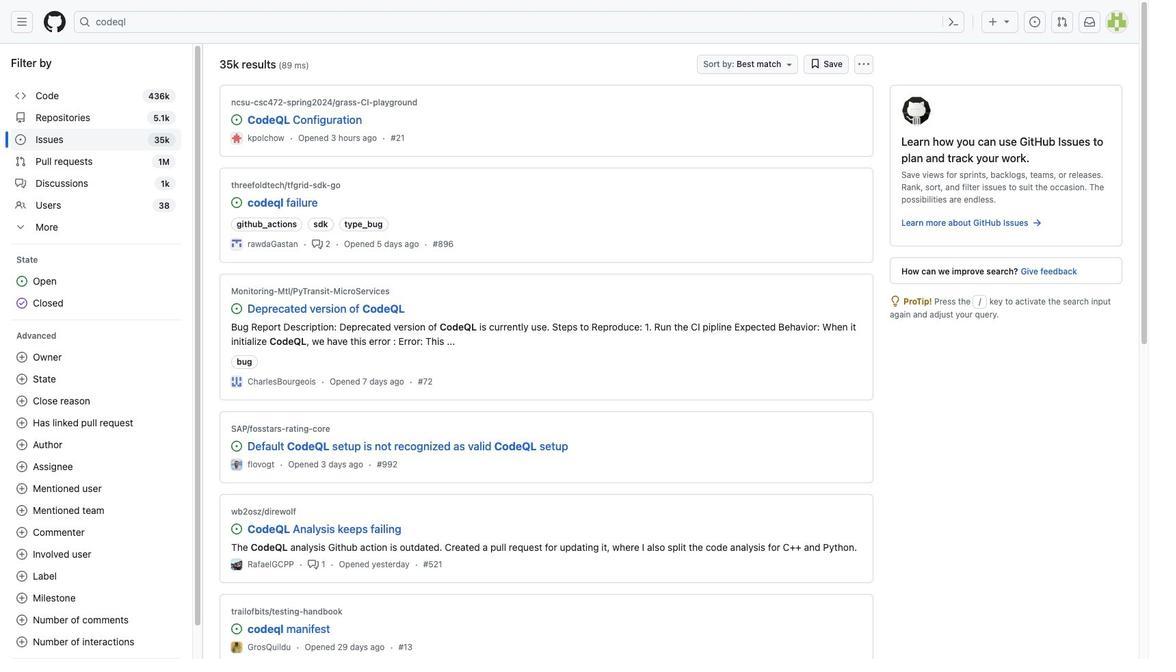Task type: locate. For each thing, give the bounding box(es) containing it.
region
[[0, 44, 203, 659]]

2 plus circle image from the top
[[16, 396, 27, 407]]

plus circle image
[[16, 352, 27, 363], [16, 396, 27, 407], [16, 417, 27, 428], [16, 461, 27, 472], [16, 527, 27, 538], [16, 549, 27, 560], [16, 615, 27, 626], [16, 636, 27, 647]]

git pull request image
[[1057, 16, 1068, 27]]

sc 9kayk9 0 image
[[15, 112, 26, 123], [231, 114, 242, 125], [15, 200, 26, 211], [15, 222, 26, 233], [312, 239, 323, 249], [890, 296, 901, 307], [16, 298, 27, 309], [231, 303, 242, 314], [231, 524, 242, 535], [308, 559, 319, 570], [231, 623, 242, 634]]

5 plus circle image from the top
[[16, 571, 27, 582]]

triangle down image
[[1002, 16, 1013, 27]]

3 plus circle image from the top
[[16, 483, 27, 494]]

notifications image
[[1085, 16, 1096, 27]]

sc 9kayk9 0 image
[[811, 58, 821, 69], [15, 90, 26, 101], [15, 134, 26, 145], [15, 156, 26, 167], [15, 178, 26, 189], [231, 197, 242, 208], [1032, 218, 1043, 229], [16, 276, 27, 287], [231, 441, 242, 452]]

homepage image
[[44, 11, 66, 33]]

1 plus circle image from the top
[[16, 352, 27, 363]]

1 plus circle image from the top
[[16, 374, 27, 385]]

issue opened image
[[1030, 16, 1041, 27]]

draggable pane splitter slider
[[201, 44, 205, 659]]

plus circle image
[[16, 374, 27, 385], [16, 439, 27, 450], [16, 483, 27, 494], [16, 505, 27, 516], [16, 571, 27, 582], [16, 593, 27, 604]]

issue origami icon image
[[902, 97, 933, 127]]

plus image
[[988, 16, 999, 27]]

command palette image
[[949, 16, 960, 27]]



Task type: vqa. For each thing, say whether or not it's contained in the screenshot.
DRAGGABLE PANE SPLITTER slider in the left of the page
yes



Task type: describe. For each thing, give the bounding box(es) containing it.
6 plus circle image from the top
[[16, 549, 27, 560]]

4 plus circle image from the top
[[16, 461, 27, 472]]

5 plus circle image from the top
[[16, 527, 27, 538]]

2 plus circle image from the top
[[16, 439, 27, 450]]

3 plus circle image from the top
[[16, 417, 27, 428]]

4 plus circle image from the top
[[16, 505, 27, 516]]

6 plus circle image from the top
[[16, 593, 27, 604]]

8 plus circle image from the top
[[16, 636, 27, 647]]

open column options image
[[859, 59, 870, 70]]

7 plus circle image from the top
[[16, 615, 27, 626]]



